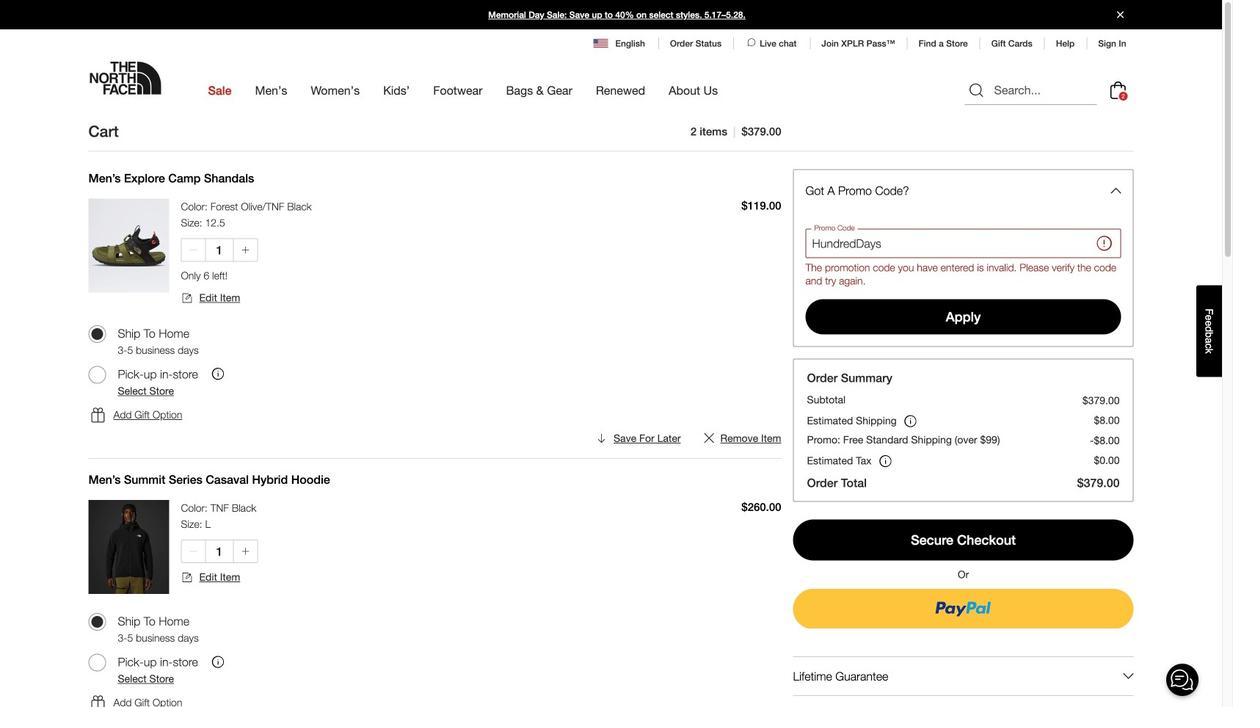 Task type: locate. For each thing, give the bounding box(es) containing it.
close image
[[1111, 11, 1130, 18]]

1 vertical spatial edit item image
[[181, 571, 193, 584]]

this item can be picked up from the selected store depending on the item availability at the store. image for men's summit series casaval hybrid hoodie image
[[210, 654, 226, 670]]

None text field
[[806, 229, 1122, 258]]

edit item image
[[181, 292, 193, 304], [181, 571, 193, 584]]

this item can be picked up from the selected store depending on the item availability at the store. image
[[210, 366, 226, 382], [210, 654, 226, 670]]

alert
[[806, 261, 1122, 288]]

None number field
[[206, 239, 233, 261], [206, 541, 233, 563], [206, 239, 233, 261], [206, 541, 233, 563]]

2 edit item image from the top
[[181, 571, 193, 584]]

Search search field
[[965, 76, 1097, 105]]

men's explore camp shandals image
[[88, 199, 169, 293]]

increase image
[[241, 547, 250, 556]]

0 vertical spatial this item can be picked up from the selected store depending on the item availability at the store. image
[[210, 366, 226, 382]]

2 this item can be picked up from the selected store depending on the item availability at the store. image from the top
[[210, 654, 226, 670]]

increase image
[[241, 245, 250, 255]]

0 vertical spatial edit item image
[[181, 292, 193, 304]]

1 this item can be picked up from the selected store depending on the item availability at the store. image from the top
[[210, 366, 226, 382]]

1 vertical spatial this item can be picked up from the selected store depending on the item availability at the store. image
[[210, 654, 226, 670]]

search all image
[[968, 82, 986, 99]]



Task type: vqa. For each thing, say whether or not it's contained in the screenshot.
Sort: Relevance
no



Task type: describe. For each thing, give the bounding box(es) containing it.
1 edit item image from the top
[[181, 292, 193, 304]]

this item can be picked up from the selected store depending on the item availability at the store. image for men's explore camp shandals image
[[210, 366, 226, 382]]

estimated tax tooltip image
[[878, 453, 894, 470]]

save for later image
[[596, 432, 608, 445]]

the north face home page image
[[90, 62, 161, 95]]

estimated shipping tooltip image
[[903, 413, 919, 430]]

men's summit series casaval hybrid hoodie image
[[88, 500, 169, 594]]

remove item image
[[705, 433, 715, 444]]



